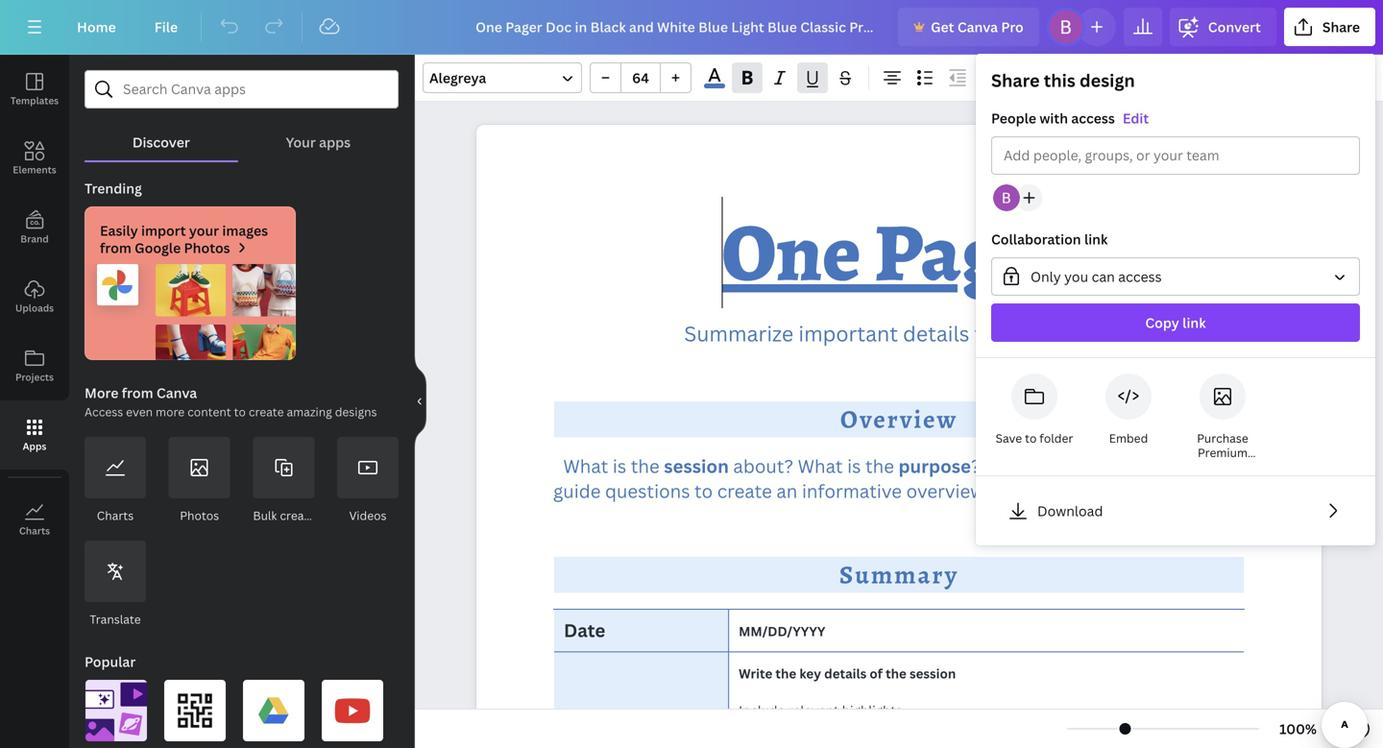 Task type: describe. For each thing, give the bounding box(es) containing it.
templates
[[10, 94, 59, 107]]

pro
[[1001, 18, 1024, 36]]

Only you can access button
[[991, 257, 1360, 296]]

edit button
[[1123, 108, 1149, 129]]

photos inside easily import your images from google photos
[[184, 239, 230, 257]]

team
[[1059, 320, 1109, 347]]

access
[[85, 404, 123, 420]]

file
[[154, 18, 178, 36]]

with
[[1040, 109, 1068, 127]]

session
[[664, 454, 729, 478]]

create inside more from canva access even more content to create amazing designs
[[249, 404, 284, 420]]

canva inside get canva pro button
[[958, 18, 998, 36]]

share for share
[[1323, 18, 1360, 36]]

get canva pro button
[[898, 8, 1039, 46]]

1 ? from the left
[[971, 454, 980, 478]]

Design title text field
[[460, 8, 891, 46]]

apps
[[23, 440, 46, 453]]

your apps
[[286, 133, 351, 151]]

people with access edit
[[991, 109, 1149, 127]]

who
[[985, 454, 1024, 478]]

purpose
[[899, 454, 971, 478]]

alegreya
[[429, 69, 486, 87]]

100% button
[[1267, 714, 1330, 745]]

your inside ? use these guide questions to create an informative overview of your one-pager document.
[[1011, 479, 1051, 503]]

more from canva element
[[85, 437, 399, 629]]

photos inside more from canva element
[[180, 508, 219, 524]]

can
[[1092, 268, 1115, 286]]

overview
[[906, 479, 985, 503]]

purchase premium elements
[[1197, 430, 1249, 475]]

translate
[[90, 611, 141, 627]]

1 is from the left
[[613, 454, 627, 478]]

videos
[[349, 508, 387, 524]]

important
[[799, 320, 898, 347]]

of
[[989, 479, 1007, 503]]

2 horizontal spatial to
[[1025, 430, 1037, 446]]

premium
[[1198, 445, 1248, 461]]

home link
[[61, 8, 131, 46]]

your apps button
[[238, 109, 399, 160]]

discover
[[132, 133, 190, 151]]

trending
[[85, 179, 142, 197]]

designs
[[335, 404, 377, 420]]

one pager
[[722, 197, 1076, 308]]

get
[[931, 18, 954, 36]]

for
[[975, 320, 1004, 347]]

informative
[[802, 479, 902, 503]]

100%
[[1280, 720, 1317, 738]]

to inside ? use these guide questions to create an informative overview of your one-pager document.
[[695, 479, 713, 503]]

copy link button
[[991, 304, 1360, 342]]

more from canva access even more content to create amazing designs
[[85, 384, 377, 420]]

2 is from the left
[[847, 454, 861, 478]]

pager
[[1095, 479, 1144, 503]]

one-
[[1055, 479, 1095, 503]]

import
[[141, 221, 186, 240]]

brand
[[20, 232, 49, 245]]

convert
[[1208, 18, 1261, 36]]

participated
[[1028, 454, 1137, 478]]

0 vertical spatial access
[[1071, 109, 1115, 127]]

easily
[[100, 221, 138, 240]]

create inside ? use these guide questions to create an informative overview of your one-pager document.
[[717, 479, 772, 503]]

home
[[77, 18, 116, 36]]

popular
[[85, 653, 136, 671]]

Search Canva apps search field
[[123, 71, 360, 108]]

to inside more from canva access even more content to create amazing designs
[[234, 404, 246, 420]]

copy
[[1146, 314, 1180, 332]]

charts for more from canva element
[[97, 508, 134, 524]]

questions
[[605, 479, 690, 503]]

none text field containing one pager
[[476, 125, 1322, 748]]

from inside easily import your images from google photos
[[100, 239, 131, 257]]

brand button
[[0, 193, 69, 262]]

1 vertical spatial elements
[[1197, 459, 1249, 475]]

main menu bar
[[0, 0, 1383, 55]]

collaboration
[[991, 230, 1081, 248]]

link for copy link
[[1183, 314, 1206, 332]]

Add people, groups, or your team text field
[[1004, 137, 1348, 174]]

share button
[[1284, 8, 1376, 46]]

convert button
[[1170, 8, 1277, 46]]

more
[[85, 384, 119, 402]]

what is the session about? what is the purpose ? who participated
[[563, 454, 1137, 478]]

charts button
[[0, 485, 69, 554]]

edit
[[1123, 109, 1149, 127]]

about?
[[733, 454, 794, 478]]

content
[[187, 404, 231, 420]]

folder
[[1040, 430, 1073, 446]]

access inside button
[[1118, 268, 1162, 286]]

easily import your images from google photos
[[100, 221, 268, 257]]

purchase
[[1197, 430, 1249, 446]]

save
[[996, 430, 1022, 446]]

the google photos logo is positioned on the left side. to the right of the logo, there is a grid containing four images. these images display colorful shoes, shirts, or chairs. image
[[85, 264, 296, 360]]

from inside more from canva access even more content to create amazing designs
[[122, 384, 153, 402]]

get canva pro
[[931, 18, 1024, 36]]

? inside ? use these guide questions to create an informative overview of your one-pager document.
[[1137, 454, 1146, 478]]



Task type: vqa. For each thing, say whether or not it's contained in the screenshot.
People With Access Edit
yes



Task type: locate. For each thing, give the bounding box(es) containing it.
charts right charts button
[[97, 508, 134, 524]]

2 the from the left
[[866, 454, 894, 478]]

alegreya button
[[423, 62, 582, 93]]

you
[[1065, 268, 1089, 286]]

0 horizontal spatial is
[[613, 454, 627, 478]]

is up questions
[[613, 454, 627, 478]]

1 the from the left
[[631, 454, 660, 478]]

? left who
[[971, 454, 980, 478]]

access
[[1071, 109, 1115, 127], [1118, 268, 1162, 286]]

summarize
[[684, 320, 794, 347]]

2 vertical spatial to
[[695, 479, 713, 503]]

to
[[234, 404, 246, 420], [1025, 430, 1037, 446], [695, 479, 713, 503]]

1 vertical spatial to
[[1025, 430, 1037, 446]]

0 horizontal spatial ?
[[971, 454, 980, 478]]

one
[[722, 197, 861, 308]]

design
[[1080, 69, 1135, 92]]

copy link
[[1146, 314, 1206, 332]]

link up only you can access
[[1085, 230, 1108, 248]]

1 horizontal spatial the
[[866, 454, 894, 478]]

to down 'session'
[[695, 479, 713, 503]]

link
[[1085, 230, 1108, 248], [1183, 314, 1206, 332]]

side panel tab list
[[0, 55, 69, 554]]

the up informative
[[866, 454, 894, 478]]

an
[[777, 479, 798, 503]]

summarize important details for your team
[[684, 320, 1114, 347]]

what
[[563, 454, 608, 478], [798, 454, 843, 478]]

share for share this design
[[991, 69, 1040, 92]]

access right with
[[1071, 109, 1115, 127]]

pager
[[874, 197, 1076, 308]]

share
[[1323, 18, 1360, 36], [991, 69, 1040, 92]]

canva inside more from canva access even more content to create amazing designs
[[157, 384, 197, 402]]

1 vertical spatial link
[[1183, 314, 1206, 332]]

amazing
[[287, 404, 332, 420]]

elements up 'brand' button on the left of the page
[[13, 163, 56, 176]]

1 vertical spatial from
[[122, 384, 153, 402]]

1 what from the left
[[563, 454, 608, 478]]

0 horizontal spatial what
[[563, 454, 608, 478]]

0 horizontal spatial canva
[[157, 384, 197, 402]]

create left amazing
[[249, 404, 284, 420]]

0 horizontal spatial the
[[631, 454, 660, 478]]

what up guide
[[563, 454, 608, 478]]

0 vertical spatial canva
[[958, 18, 998, 36]]

uploads button
[[0, 262, 69, 331]]

charts inside button
[[19, 525, 50, 538]]

is
[[613, 454, 627, 478], [847, 454, 861, 478]]

elements down purchase
[[1197, 459, 1249, 475]]

link inside button
[[1183, 314, 1206, 332]]

1 vertical spatial your
[[1009, 320, 1054, 347]]

discover button
[[85, 109, 238, 160]]

document.
[[1148, 479, 1242, 503]]

charts down "apps"
[[19, 525, 50, 538]]

uploads
[[15, 302, 54, 315]]

2 what from the left
[[798, 454, 843, 478]]

1 horizontal spatial what
[[798, 454, 843, 478]]

from left google
[[100, 239, 131, 257]]

1 horizontal spatial share
[[1323, 18, 1360, 36]]

embed
[[1109, 430, 1148, 446]]

canva left pro
[[958, 18, 998, 36]]

create down about?
[[717, 479, 772, 503]]

canva up more at the left bottom of page
[[157, 384, 197, 402]]

from
[[100, 239, 131, 257], [122, 384, 153, 402]]

elements inside elements button
[[13, 163, 56, 176]]

share this design group
[[976, 69, 1376, 358]]

details
[[903, 320, 970, 347]]

2 vertical spatial create
[[280, 508, 315, 524]]

file button
[[139, 8, 193, 46]]

1 horizontal spatial elements
[[1197, 459, 1249, 475]]

#3b75c2 image
[[704, 84, 725, 88]]

0 vertical spatial your
[[189, 221, 219, 240]]

0 vertical spatial link
[[1085, 230, 1108, 248]]

share inside group
[[991, 69, 1040, 92]]

apps
[[319, 133, 351, 151]]

what up informative
[[798, 454, 843, 478]]

1 vertical spatial canva
[[157, 384, 197, 402]]

– – number field
[[627, 69, 654, 87]]

use
[[1150, 454, 1183, 478]]

1 horizontal spatial link
[[1183, 314, 1206, 332]]

your right import
[[189, 221, 219, 240]]

0 horizontal spatial link
[[1085, 230, 1108, 248]]

save to folder
[[996, 430, 1073, 446]]

projects button
[[0, 331, 69, 401]]

is up informative
[[847, 454, 861, 478]]

people
[[991, 109, 1037, 127]]

download
[[1038, 502, 1103, 520]]

access right can
[[1118, 268, 1162, 286]]

1 horizontal spatial to
[[695, 479, 713, 503]]

None text field
[[476, 125, 1322, 748]]

hide image
[[414, 355, 427, 448]]

google
[[135, 239, 181, 257]]

your
[[286, 133, 316, 151]]

create
[[249, 404, 284, 420], [717, 479, 772, 503], [280, 508, 315, 524]]

your right of
[[1011, 479, 1051, 503]]

apps button
[[0, 401, 69, 470]]

0 vertical spatial to
[[234, 404, 246, 420]]

only you can access
[[1031, 268, 1162, 286]]

photos right google
[[184, 239, 230, 257]]

templates button
[[0, 55, 69, 124]]

photos left bulk
[[180, 508, 219, 524]]

? left use
[[1137, 454, 1146, 478]]

from up even on the left
[[122, 384, 153, 402]]

more
[[156, 404, 185, 420]]

0 horizontal spatial charts
[[19, 525, 50, 538]]

0 horizontal spatial to
[[234, 404, 246, 420]]

charts inside more from canva element
[[97, 508, 134, 524]]

1 vertical spatial access
[[1118, 268, 1162, 286]]

1 horizontal spatial canva
[[958, 18, 998, 36]]

0 vertical spatial from
[[100, 239, 131, 257]]

elements button
[[0, 124, 69, 193]]

link for collaboration link
[[1085, 230, 1108, 248]]

share this design
[[991, 69, 1135, 92]]

0 horizontal spatial share
[[991, 69, 1040, 92]]

to right content
[[234, 404, 246, 420]]

1 vertical spatial create
[[717, 479, 772, 503]]

guide
[[553, 479, 601, 503]]

bulk create
[[253, 508, 315, 524]]

charts for charts button
[[19, 525, 50, 538]]

bulk
[[253, 508, 277, 524]]

projects
[[15, 371, 54, 384]]

? use these guide questions to create an informative overview of your one-pager document.
[[553, 454, 1246, 503]]

charts
[[97, 508, 134, 524], [19, 525, 50, 538]]

these
[[1187, 454, 1235, 478]]

0 vertical spatial photos
[[184, 239, 230, 257]]

share inside dropdown button
[[1323, 18, 1360, 36]]

link right the copy
[[1183, 314, 1206, 332]]

0 horizontal spatial access
[[1071, 109, 1115, 127]]

1 horizontal spatial is
[[847, 454, 861, 478]]

the up questions
[[631, 454, 660, 478]]

download button
[[991, 492, 1360, 530]]

create inside more from canva element
[[280, 508, 315, 524]]

even
[[126, 404, 153, 420]]

images
[[222, 221, 268, 240]]

photos
[[184, 239, 230, 257], [180, 508, 219, 524]]

2 vertical spatial your
[[1011, 479, 1051, 503]]

create right bulk
[[280, 508, 315, 524]]

1 vertical spatial charts
[[19, 525, 50, 538]]

your
[[189, 221, 219, 240], [1009, 320, 1054, 347], [1011, 479, 1051, 503]]

group
[[590, 62, 692, 93]]

0 vertical spatial charts
[[97, 508, 134, 524]]

0 vertical spatial share
[[1323, 18, 1360, 36]]

1 vertical spatial share
[[991, 69, 1040, 92]]

0 horizontal spatial elements
[[13, 163, 56, 176]]

0 vertical spatial elements
[[13, 163, 56, 176]]

elements
[[13, 163, 56, 176], [1197, 459, 1249, 475]]

only
[[1031, 268, 1061, 286]]

your inside easily import your images from google photos
[[189, 221, 219, 240]]

this
[[1044, 69, 1076, 92]]

1 horizontal spatial access
[[1118, 268, 1162, 286]]

collaboration link
[[991, 230, 1108, 248]]

1 horizontal spatial ?
[[1137, 454, 1146, 478]]

1 vertical spatial photos
[[180, 508, 219, 524]]

1 horizontal spatial charts
[[97, 508, 134, 524]]

2 ? from the left
[[1137, 454, 1146, 478]]

#3b75c2 image
[[704, 84, 725, 88]]

?
[[971, 454, 980, 478], [1137, 454, 1146, 478]]

to right the save on the right bottom
[[1025, 430, 1037, 446]]

canva
[[958, 18, 998, 36], [157, 384, 197, 402]]

0 vertical spatial create
[[249, 404, 284, 420]]

your right for
[[1009, 320, 1054, 347]]



